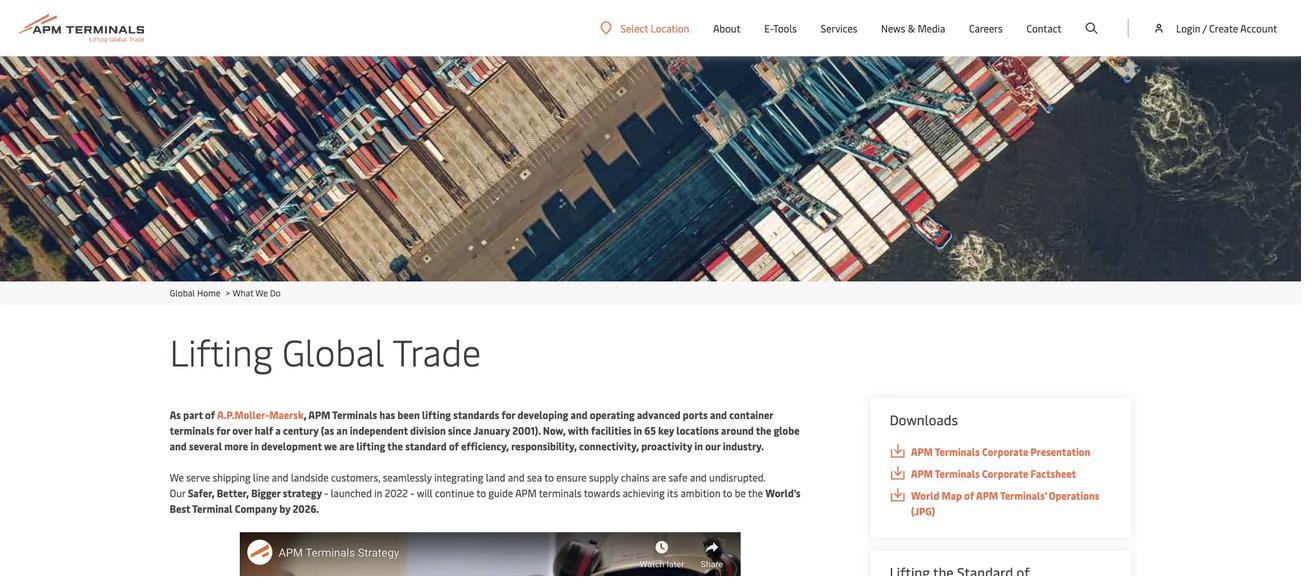 Task type: describe. For each thing, give the bounding box(es) containing it.
and right the line
[[272, 471, 289, 485]]

division
[[410, 424, 446, 438]]

e-
[[764, 21, 773, 35]]

apm inside world map of apm terminals' operations (jpg)
[[976, 489, 998, 503]]

contact button
[[1027, 0, 1062, 56]]

as
[[170, 408, 181, 422]]

&
[[908, 21, 915, 35]]

65
[[644, 424, 656, 438]]

of inside , apm terminals has been lifting standards for developing and operating advanced ports and container terminals for over half a century (as an independent division since january 2001). now, with facilities in 65 key locations around the globe and several more in development we are lifting the standard of efficiency, responsibility, connectivity, proactivity in our industry.
[[449, 440, 459, 453]]

towards
[[584, 487, 620, 500]]

our
[[705, 440, 721, 453]]

, apm terminals has been lifting standards for developing and operating advanced ports and container terminals for over half a century (as an independent division since january 2001). now, with facilities in 65 key locations around the globe and several more in development we are lifting the standard of efficiency, responsibility, connectivity, proactivity in our industry.
[[170, 408, 800, 453]]

bigger
[[251, 487, 281, 500]]

and left 'several' in the left bottom of the page
[[170, 440, 187, 453]]

has
[[379, 408, 395, 422]]

careers button
[[969, 0, 1003, 56]]

apm terminals corporate presentation link
[[890, 445, 1113, 460]]

apm terminals lazaro image
[[0, 56, 1301, 282]]

create
[[1209, 21, 1238, 35]]

1 horizontal spatial lifting
[[422, 408, 451, 422]]

development
[[261, 440, 322, 453]]

land
[[486, 471, 505, 485]]

landside
[[291, 471, 329, 485]]

guide
[[488, 487, 513, 500]]

trade
[[393, 327, 481, 376]]

apm terminals corporate factsheet
[[911, 467, 1076, 481]]

contact
[[1027, 21, 1062, 35]]

account
[[1241, 21, 1277, 35]]

and up ambition
[[690, 471, 707, 485]]

terminals inside , apm terminals has been lifting standards for developing and operating advanced ports and container terminals for over half a century (as an independent division since january 2001). now, with facilities in 65 key locations around the globe and several more in development we are lifting the standard of efficiency, responsibility, connectivity, proactivity in our industry.
[[332, 408, 377, 422]]

world's best terminal company by 2026.
[[170, 487, 801, 516]]

terminals'
[[1000, 489, 1047, 503]]

are inside , apm terminals has been lifting standards for developing and operating advanced ports and container terminals for over half a century (as an independent division since january 2001). now, with facilities in 65 key locations around the globe and several more in development we are lifting the standard of efficiency, responsibility, connectivity, proactivity in our industry.
[[339, 440, 354, 453]]

ports
[[683, 408, 708, 422]]

in left our
[[695, 440, 703, 453]]

standards
[[453, 408, 499, 422]]

login / create account link
[[1153, 0, 1277, 56]]

half
[[255, 424, 273, 438]]

news & media button
[[881, 0, 945, 56]]

serve
[[186, 471, 210, 485]]

apm terminals corporate presentation
[[911, 445, 1091, 459]]

chains
[[621, 471, 650, 485]]

1 vertical spatial lifting
[[356, 440, 385, 453]]

seamlessly
[[383, 471, 432, 485]]

proactivity
[[641, 440, 692, 453]]

select location button
[[601, 21, 689, 35]]

0 horizontal spatial to
[[476, 487, 486, 500]]

world's
[[766, 487, 801, 500]]

sea
[[527, 471, 542, 485]]

over
[[232, 424, 252, 438]]

responsibility,
[[511, 440, 577, 453]]

strategy
[[283, 487, 322, 500]]

in left 2022
[[374, 487, 382, 500]]

0 vertical spatial for
[[502, 408, 515, 422]]

customers,
[[331, 471, 380, 485]]

launched
[[331, 487, 372, 500]]

achieving
[[623, 487, 665, 500]]

login / create account
[[1176, 21, 1277, 35]]

,
[[304, 408, 307, 422]]

company
[[235, 502, 277, 516]]

1 horizontal spatial global
[[282, 327, 385, 376]]

2 vertical spatial the
[[748, 487, 763, 500]]

safer, better, bigger strategy - launched in 2022 - will continue to guide apm terminals towards achieving its ambition to be the
[[186, 487, 766, 500]]

century
[[283, 424, 319, 438]]

apm down sea
[[515, 487, 537, 500]]

services button
[[821, 0, 857, 56]]

in left 65
[[634, 424, 642, 438]]

lifting
[[170, 327, 273, 376]]

better,
[[217, 487, 249, 500]]

0 vertical spatial the
[[756, 424, 772, 438]]

about button
[[713, 0, 741, 56]]

ensure
[[556, 471, 587, 485]]

global home link
[[170, 287, 220, 299]]

we
[[324, 440, 337, 453]]

maersk
[[269, 408, 304, 422]]

we inside 'we serve shipping line and landside customers, seamlessly integrating land and sea to ensure supply chains are safe and undisrupted. our'
[[170, 471, 184, 485]]

integrating
[[434, 471, 483, 485]]

location
[[651, 21, 689, 35]]

independent
[[350, 424, 408, 438]]

e-tools
[[764, 21, 797, 35]]

home
[[197, 287, 220, 299]]

our
[[170, 487, 186, 500]]

since
[[448, 424, 471, 438]]

key
[[658, 424, 674, 438]]

factsheet
[[1031, 467, 1076, 481]]

presentation
[[1031, 445, 1091, 459]]



Task type: locate. For each thing, give the bounding box(es) containing it.
news
[[881, 21, 906, 35]]

of for world
[[964, 489, 974, 503]]

0 horizontal spatial lifting
[[356, 440, 385, 453]]

the right be
[[748, 487, 763, 500]]

lifting down independent
[[356, 440, 385, 453]]

apm down downloads
[[911, 445, 933, 459]]

0 vertical spatial lifting
[[422, 408, 451, 422]]

1 vertical spatial global
[[282, 327, 385, 376]]

2 horizontal spatial to
[[723, 487, 732, 500]]

been
[[397, 408, 420, 422]]

- down landside
[[324, 487, 328, 500]]

1 vertical spatial of
[[449, 440, 459, 453]]

0 horizontal spatial of
[[205, 408, 215, 422]]

the down the container
[[756, 424, 772, 438]]

2026.
[[293, 502, 319, 516]]

0 vertical spatial we
[[256, 287, 268, 299]]

several
[[189, 440, 222, 453]]

a.p.moller-
[[217, 408, 269, 422]]

of down since
[[449, 440, 459, 453]]

a.p.moller-maersk link
[[217, 408, 304, 422]]

we up our
[[170, 471, 184, 485]]

services
[[821, 21, 857, 35]]

to left guide in the left bottom of the page
[[476, 487, 486, 500]]

news & media
[[881, 21, 945, 35]]

supply
[[589, 471, 619, 485]]

advanced
[[637, 408, 681, 422]]

we
[[256, 287, 268, 299], [170, 471, 184, 485]]

1 horizontal spatial of
[[449, 440, 459, 453]]

0 vertical spatial terminals
[[332, 408, 377, 422]]

safe
[[669, 471, 688, 485]]

container
[[729, 408, 773, 422]]

continue
[[435, 487, 474, 500]]

0 vertical spatial of
[[205, 408, 215, 422]]

e-tools button
[[764, 0, 797, 56]]

the
[[756, 424, 772, 438], [387, 440, 403, 453], [748, 487, 763, 500]]

to inside 'we serve shipping line and landside customers, seamlessly integrating land and sea to ensure supply chains are safe and undisrupted. our'
[[544, 471, 554, 485]]

select location
[[621, 21, 689, 35]]

terminals
[[170, 424, 214, 438], [539, 487, 582, 500]]

corporate down the 'apm terminals corporate presentation' "link"
[[982, 467, 1029, 481]]

2022
[[385, 487, 408, 500]]

of for as
[[205, 408, 215, 422]]

of inside world map of apm terminals' operations (jpg)
[[964, 489, 974, 503]]

are inside 'we serve shipping line and landside customers, seamlessly integrating land and sea to ensure supply chains are safe and undisrupted. our'
[[652, 471, 666, 485]]

operations
[[1049, 489, 1100, 503]]

0 horizontal spatial we
[[170, 471, 184, 485]]

world map of apm terminals' operations (jpg) link
[[890, 488, 1113, 520]]

globe
[[774, 424, 800, 438]]

efficiency,
[[461, 440, 509, 453]]

the down independent
[[387, 440, 403, 453]]

>
[[226, 287, 230, 299]]

1 horizontal spatial we
[[256, 287, 268, 299]]

for up the january
[[502, 408, 515, 422]]

1 vertical spatial are
[[652, 471, 666, 485]]

safer,
[[188, 487, 215, 500]]

developing
[[518, 408, 568, 422]]

terminals for apm terminals corporate presentation
[[935, 445, 980, 459]]

are
[[339, 440, 354, 453], [652, 471, 666, 485]]

terminals up an
[[332, 408, 377, 422]]

for
[[502, 408, 515, 422], [216, 424, 230, 438]]

with
[[568, 424, 589, 438]]

what
[[233, 287, 254, 299]]

its
[[667, 487, 678, 500]]

2 vertical spatial terminals
[[935, 467, 980, 481]]

industry.
[[723, 440, 764, 453]]

are right the we
[[339, 440, 354, 453]]

0 horizontal spatial global
[[170, 287, 195, 299]]

1 horizontal spatial terminals
[[539, 487, 582, 500]]

and right ports
[[710, 408, 727, 422]]

2 corporate from the top
[[982, 467, 1029, 481]]

/
[[1203, 21, 1207, 35]]

terminals up apm terminals corporate factsheet
[[935, 445, 980, 459]]

lifting up "division"
[[422, 408, 451, 422]]

terminals inside , apm terminals has been lifting standards for developing and operating advanced ports and container terminals for over half a century (as an independent division since january 2001). now, with facilities in 65 key locations around the globe and several more in development we are lifting the standard of efficiency, responsibility, connectivity, proactivity in our industry.
[[170, 424, 214, 438]]

apm up the world
[[911, 467, 933, 481]]

1 horizontal spatial for
[[502, 408, 515, 422]]

2 - from the left
[[410, 487, 415, 500]]

part
[[183, 408, 203, 422]]

more
[[224, 440, 248, 453]]

apm down apm terminals corporate factsheet
[[976, 489, 998, 503]]

standard
[[405, 440, 447, 453]]

locations
[[676, 424, 719, 438]]

world map of apm terminals' operations (jpg)
[[911, 489, 1100, 518]]

shipping
[[213, 471, 251, 485]]

downloads
[[890, 411, 958, 430]]

do
[[270, 287, 281, 299]]

january
[[473, 424, 510, 438]]

world
[[911, 489, 940, 503]]

2 horizontal spatial of
[[964, 489, 974, 503]]

terminals down ensure
[[539, 487, 582, 500]]

1 corporate from the top
[[982, 445, 1029, 459]]

(jpg)
[[911, 505, 935, 518]]

about
[[713, 21, 741, 35]]

facilities
[[591, 424, 631, 438]]

1 vertical spatial we
[[170, 471, 184, 485]]

in
[[634, 424, 642, 438], [250, 440, 259, 453], [695, 440, 703, 453], [374, 487, 382, 500]]

terminals for apm terminals corporate factsheet
[[935, 467, 980, 481]]

to right sea
[[544, 471, 554, 485]]

we left do at the left of page
[[256, 287, 268, 299]]

and up 'with'
[[571, 408, 588, 422]]

0 vertical spatial corporate
[[982, 445, 1029, 459]]

0 horizontal spatial for
[[216, 424, 230, 438]]

to
[[544, 471, 554, 485], [476, 487, 486, 500], [723, 487, 732, 500]]

1 horizontal spatial to
[[544, 471, 554, 485]]

corporate for presentation
[[982, 445, 1029, 459]]

corporate up apm terminals corporate factsheet link
[[982, 445, 1029, 459]]

of right part
[[205, 408, 215, 422]]

of right map
[[964, 489, 974, 503]]

apm inside , apm terminals has been lifting standards for developing and operating advanced ports and container terminals for over half a century (as an independent division since january 2001). now, with facilities in 65 key locations around the globe and several more in development we are lifting the standard of efficiency, responsibility, connectivity, proactivity in our industry.
[[308, 408, 330, 422]]

1 vertical spatial terminals
[[935, 445, 980, 459]]

are left safe
[[652, 471, 666, 485]]

0 vertical spatial terminals
[[170, 424, 214, 438]]

corporate for factsheet
[[982, 467, 1029, 481]]

terminals inside "link"
[[935, 445, 980, 459]]

be
[[735, 487, 746, 500]]

- left will on the bottom left of the page
[[410, 487, 415, 500]]

to left be
[[723, 487, 732, 500]]

terminals up map
[[935, 467, 980, 481]]

by
[[279, 502, 290, 516]]

will
[[417, 487, 433, 500]]

0 vertical spatial global
[[170, 287, 195, 299]]

for left over on the left
[[216, 424, 230, 438]]

careers
[[969, 21, 1003, 35]]

best
[[170, 502, 190, 516]]

1 vertical spatial terminals
[[539, 487, 582, 500]]

2 vertical spatial of
[[964, 489, 974, 503]]

global home > what we do
[[170, 287, 281, 299]]

1 - from the left
[[324, 487, 328, 500]]

lifting
[[422, 408, 451, 422], [356, 440, 385, 453]]

now,
[[543, 424, 566, 438]]

1 vertical spatial corporate
[[982, 467, 1029, 481]]

apm right ,
[[308, 408, 330, 422]]

and left sea
[[508, 471, 525, 485]]

0 horizontal spatial terminals
[[170, 424, 214, 438]]

connectivity,
[[579, 440, 639, 453]]

we serve shipping line and landside customers, seamlessly integrating land and sea to ensure supply chains are safe and undisrupted. our
[[170, 471, 766, 500]]

operating
[[590, 408, 635, 422]]

0 horizontal spatial are
[[339, 440, 354, 453]]

map
[[942, 489, 962, 503]]

1 horizontal spatial -
[[410, 487, 415, 500]]

undisrupted.
[[709, 471, 766, 485]]

tools
[[773, 21, 797, 35]]

(as
[[321, 424, 334, 438]]

terminal
[[192, 502, 233, 516]]

line
[[253, 471, 269, 485]]

1 vertical spatial for
[[216, 424, 230, 438]]

in down the half
[[250, 440, 259, 453]]

0 vertical spatial are
[[339, 440, 354, 453]]

ambition
[[681, 487, 721, 500]]

1 horizontal spatial are
[[652, 471, 666, 485]]

1 vertical spatial the
[[387, 440, 403, 453]]

terminals down part
[[170, 424, 214, 438]]

and
[[571, 408, 588, 422], [710, 408, 727, 422], [170, 440, 187, 453], [272, 471, 289, 485], [508, 471, 525, 485], [690, 471, 707, 485]]

corporate inside "link"
[[982, 445, 1029, 459]]

media
[[918, 21, 945, 35]]

apm inside "link"
[[911, 445, 933, 459]]

select
[[621, 21, 648, 35]]

0 horizontal spatial -
[[324, 487, 328, 500]]



Task type: vqa. For each thing, say whether or not it's contained in the screenshot.
shortcuts
no



